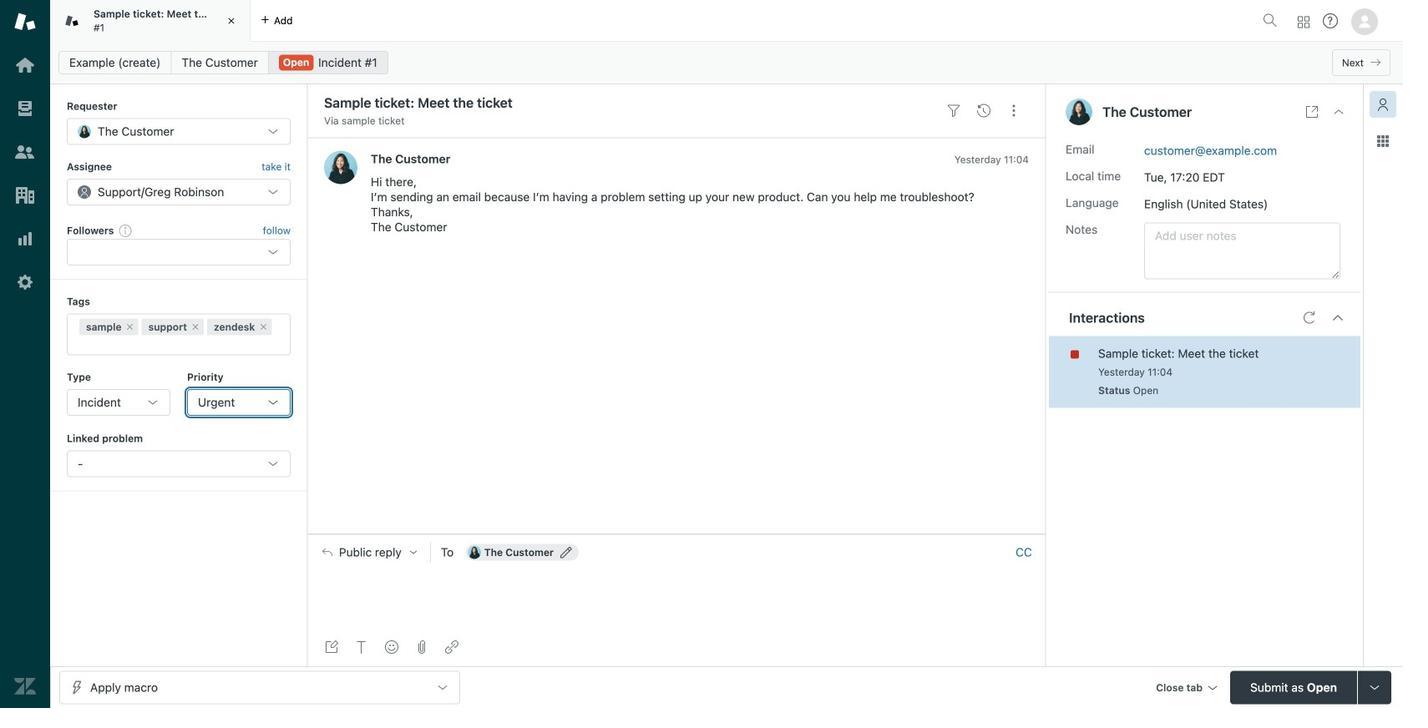 Task type: locate. For each thing, give the bounding box(es) containing it.
1 horizontal spatial close image
[[1332, 105, 1346, 119]]

get started image
[[14, 54, 36, 76]]

zendesk products image
[[1298, 16, 1310, 28]]

ticket actions image
[[1007, 104, 1021, 118]]

insert emojis image
[[385, 641, 398, 654]]

tab
[[50, 0, 251, 42]]

zendesk support image
[[14, 11, 36, 33]]

events image
[[977, 104, 991, 118]]

1 horizontal spatial yesterday 11:04 text field
[[1098, 366, 1173, 378]]

close image
[[223, 13, 240, 29], [1332, 105, 1346, 119]]

1 vertical spatial close image
[[1332, 105, 1346, 119]]

get help image
[[1323, 13, 1338, 28]]

1 vertical spatial yesterday 11:04 text field
[[1098, 366, 1173, 378]]

main element
[[0, 0, 50, 708]]

Yesterday 11:04 text field
[[955, 154, 1029, 165], [1098, 366, 1173, 378]]

secondary element
[[50, 46, 1403, 79]]

zendesk image
[[14, 676, 36, 697]]

0 vertical spatial yesterday 11:04 text field
[[955, 154, 1029, 165]]

tabs tab list
[[50, 0, 1256, 42]]

0 horizontal spatial remove image
[[190, 322, 200, 332]]

1 horizontal spatial remove image
[[258, 322, 268, 332]]

hide composer image
[[670, 528, 683, 541]]

remove image
[[190, 322, 200, 332], [258, 322, 268, 332]]

filter image
[[947, 104, 961, 118]]

0 horizontal spatial close image
[[223, 13, 240, 29]]

apps image
[[1377, 134, 1390, 148]]

customer context image
[[1377, 98, 1390, 111]]

0 vertical spatial close image
[[223, 13, 240, 29]]



Task type: describe. For each thing, give the bounding box(es) containing it.
customer@example.com image
[[468, 546, 481, 559]]

displays possible ticket submission types image
[[1368, 681, 1382, 695]]

1 remove image from the left
[[190, 322, 200, 332]]

draft mode image
[[325, 641, 338, 654]]

organizations image
[[14, 185, 36, 206]]

reporting image
[[14, 228, 36, 250]]

2 remove image from the left
[[258, 322, 268, 332]]

add link (cmd k) image
[[445, 641, 459, 654]]

Add user notes text field
[[1144, 223, 1341, 279]]

customers image
[[14, 141, 36, 163]]

edit user image
[[561, 547, 572, 558]]

0 horizontal spatial yesterday 11:04 text field
[[955, 154, 1029, 165]]

view more details image
[[1306, 105, 1319, 119]]

remove image
[[125, 322, 135, 332]]

avatar image
[[324, 151, 358, 184]]

views image
[[14, 98, 36, 119]]

Subject field
[[321, 93, 936, 113]]

format text image
[[355, 641, 368, 654]]

admin image
[[14, 271, 36, 293]]

info on adding followers image
[[119, 224, 132, 237]]

add attachment image
[[415, 641, 428, 654]]

close image inside tabs tab list
[[223, 13, 240, 29]]

user image
[[1066, 99, 1093, 125]]



Task type: vqa. For each thing, say whether or not it's contained in the screenshot.
the bottom the Yesterday 11:04 'TEXT FIELD'
yes



